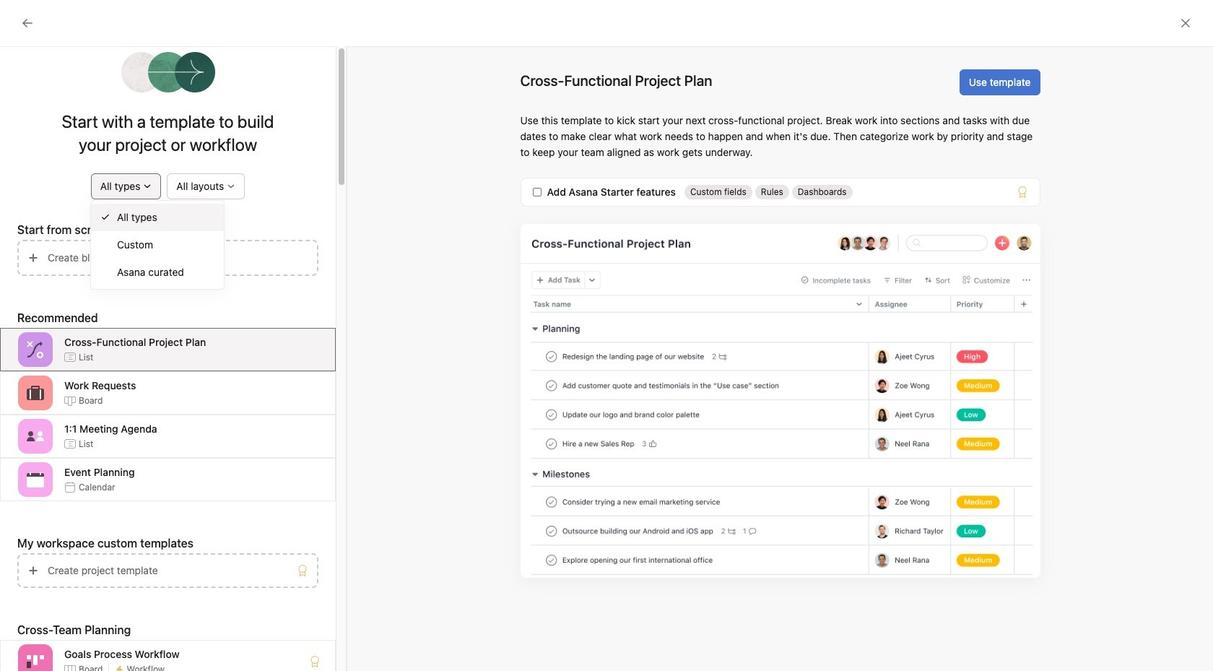 Task type: describe. For each thing, give the bounding box(es) containing it.
2 mark complete image from the top
[[270, 412, 287, 429]]

add profile photo image
[[273, 215, 307, 250]]

1:1 meeting agenda image
[[27, 428, 44, 445]]

line_and_symbols image
[[923, 315, 940, 333]]

global element
[[0, 35, 173, 122]]



Task type: locate. For each thing, give the bounding box(es) containing it.
cross-functional project plan image
[[27, 341, 44, 358]]

goals process workflow image
[[27, 653, 44, 670]]

radio item
[[91, 204, 224, 231]]

board image
[[726, 367, 744, 385]]

mark complete image
[[270, 360, 287, 377], [270, 412, 287, 429]]

0 vertical spatial mark complete image
[[270, 360, 287, 377]]

starred element
[[0, 230, 173, 305]]

event planning image
[[27, 471, 44, 488]]

1 mark complete image from the top
[[270, 360, 287, 377]]

insights element
[[0, 131, 173, 230]]

1 vertical spatial mark complete checkbox
[[270, 412, 287, 429]]

None checkbox
[[533, 188, 542, 197]]

projects element
[[0, 305, 173, 403]]

board image
[[726, 315, 744, 333]]

hide sidebar image
[[19, 12, 30, 23]]

go back image
[[22, 17, 33, 29]]

close image
[[1181, 17, 1192, 29]]

teams element
[[0, 403, 173, 455]]

work requests image
[[27, 384, 44, 402]]

rocket image
[[923, 263, 940, 281]]

Mark complete checkbox
[[270, 360, 287, 377], [270, 412, 287, 429]]

1 mark complete checkbox from the top
[[270, 360, 287, 377]]

2 mark complete checkbox from the top
[[270, 412, 287, 429]]

1 vertical spatial mark complete image
[[270, 412, 287, 429]]

0 vertical spatial mark complete checkbox
[[270, 360, 287, 377]]

list item
[[712, 250, 908, 294], [255, 303, 682, 329], [255, 329, 682, 355], [255, 355, 682, 381], [255, 381, 682, 407], [255, 407, 682, 433], [255, 433, 682, 460]]



Task type: vqa. For each thing, say whether or not it's contained in the screenshot.
field corresponding to This
no



